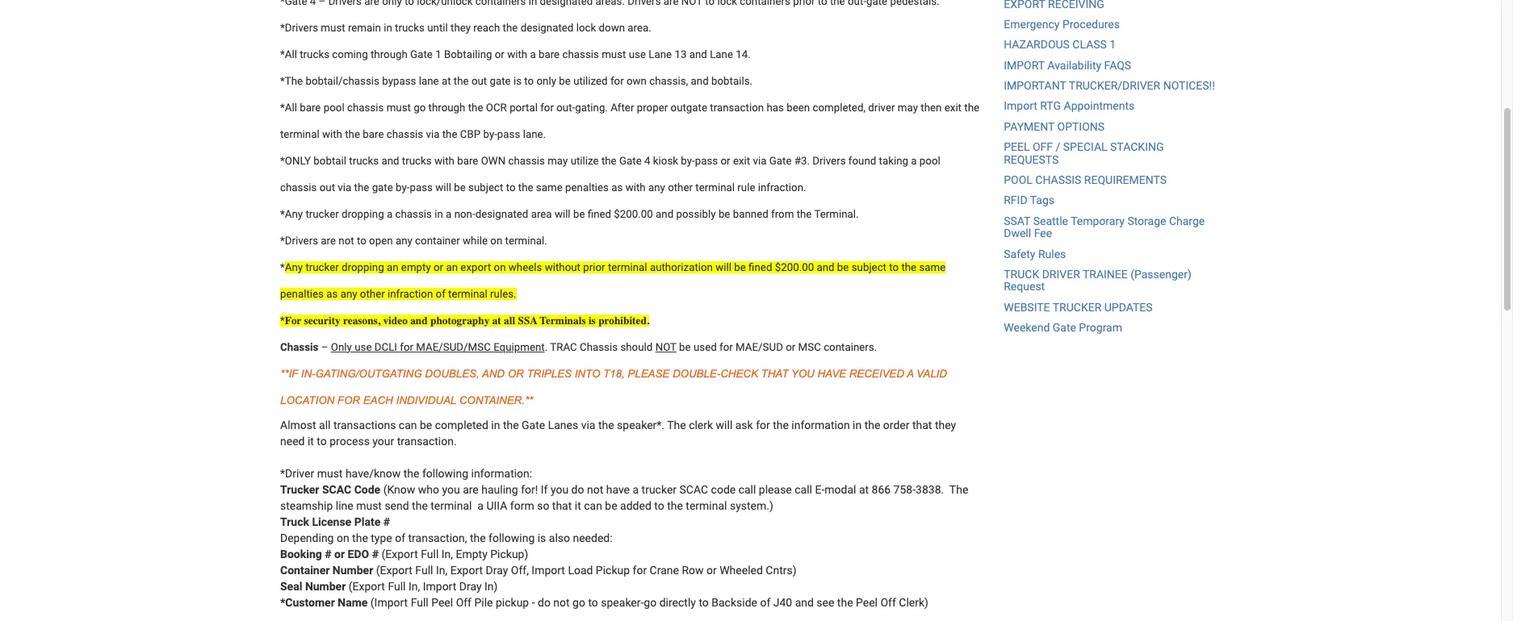 Task type: vqa. For each thing, say whether or not it's contained in the screenshot.
*Drivers are not to open any container while on terminal.
yes



Task type: locate. For each thing, give the bounding box(es) containing it.
0 vertical spatial as
[[612, 182, 623, 194]]

2 all from the top
[[285, 102, 297, 114]]

0 vertical spatial out
[[472, 75, 487, 87]]

it inside (know who you are hauling for! if you do not have a trucker scac code call please call e-modal at 866 758-3838.  the steamship line must send the terminal  a uiia form so that it can be added to the terminal system.) truck license plate # depending on the type of transaction, the following is also needed: booking # or edo # (export full in, empty pickup) container number (export full in, export dray off, import load pickup for crane row or wheeled cntrs) seal number (export full in, import dray in) *customer name (import full peel off pile pickup - do not go to speaker-go directly to backside of j40 and see the peel off clerk)
[[575, 500, 581, 513]]

with down 4
[[626, 182, 646, 194]]

the left bobtail/chassis
[[285, 75, 303, 87]]

out down bobtail
[[320, 182, 335, 194]]

or
[[495, 48, 505, 60], [721, 155, 731, 167], [434, 262, 444, 274], [786, 341, 796, 354], [334, 548, 345, 561], [707, 564, 717, 577]]

on inside (know who you are hauling for! if you do not have a trucker scac code call please call e-modal at 866 758-3838.  the steamship line must send the terminal  a uiia form so that it can be added to the terminal system.) truck license plate # depending on the type of transaction, the following is also needed: booking # or edo # (export full in, empty pickup) container number (export full in, export dray off, import load pickup for crane row or wheeled cntrs) seal number (export full in, import dray in) *customer name (import full peel off pile pickup - do not go to speaker-go directly to backside of j40 and see the peel off clerk)
[[337, 532, 349, 545]]

0 vertical spatial on
[[491, 235, 503, 247]]

to inside any trucker dropping an empty or an export on wheels without prior terminal authorization will be fined $200.00 and be subject to the same penalties as any other infraction of terminal rules.
[[890, 262, 899, 274]]

on down license
[[337, 532, 349, 545]]

1 vertical spatial trucker
[[306, 262, 339, 274]]

must down bypass
[[387, 102, 411, 114]]

2 horizontal spatial of
[[760, 597, 771, 610]]

chassis up into
[[580, 341, 618, 354]]

by- right cbp
[[483, 128, 497, 140]]

0 vertical spatial subject
[[469, 182, 504, 194]]

0 horizontal spatial gate
[[372, 182, 393, 194]]

if
[[541, 484, 548, 497]]

backside
[[712, 597, 758, 610]]

dropping inside any trucker dropping an empty or an export on wheels without prior terminal authorization will be fined $200.00 and be subject to the same penalties as any other infraction of terminal rules.
[[342, 262, 384, 274]]

(export up (import
[[376, 564, 413, 577]]

triples
[[527, 368, 572, 380]]

1 vertical spatial fined
[[749, 262, 773, 274]]

terminal inside only bobtail trucks and trucks with bare own chassis may utilize the gate 4 kiosk by-pass or exit via gate #3. drivers found taking a pool chassis out via the gate by-pass will be subject to the same penalties as with any other terminal rule infraction.
[[696, 182, 735, 194]]

terminal down who
[[431, 500, 472, 513]]

all right almost on the left
[[319, 419, 331, 432]]

2 vertical spatial the
[[950, 484, 969, 497]]

open
[[369, 235, 393, 247]]

is inside (know who you are hauling for! if you do not have a trucker scac code call please call e-modal at 866 758-3838.  the steamship line must send the terminal  a uiia form so that it can be added to the terminal system.) truck license plate # depending on the type of transaction, the following is also needed: booking # or edo # (export full in, empty pickup) container number (export full in, export dray off, import load pickup for crane row or wheeled cntrs) seal number (export full in, import dray in) *customer name (import full peel off pile pickup - do not go to speaker-go directly to backside of j40 and see the peel off clerk)
[[538, 532, 546, 545]]

1 dropping from the top
[[342, 208, 384, 220]]

at right lane
[[442, 75, 451, 87]]

1 horizontal spatial following
[[489, 532, 535, 545]]

of left j40
[[760, 597, 771, 610]]

any up *drivers
[[285, 208, 303, 220]]

peel right see
[[856, 597, 878, 610]]

can
[[399, 419, 417, 432], [584, 500, 602, 513]]

1 horizontal spatial 1
[[1110, 38, 1116, 51]]

0 vertical spatial by-
[[483, 128, 497, 140]]

directly
[[660, 597, 696, 610]]

2 * from the top
[[280, 48, 285, 60]]

pass
[[497, 128, 520, 140], [695, 155, 718, 167], [410, 182, 433, 194]]

1 horizontal spatial off
[[881, 597, 896, 610]]

1 horizontal spatial through
[[429, 102, 466, 114]]

exit right then
[[945, 102, 962, 114]]

dropping up open
[[342, 208, 384, 220]]

pass right kiosk
[[695, 155, 718, 167]]

via left cbp
[[426, 128, 440, 140]]

1 an from the left
[[387, 262, 399, 274]]

on right while
[[491, 235, 503, 247]]

1 vertical spatial subject
[[852, 262, 887, 274]]

1 horizontal spatial is
[[538, 532, 546, 545]]

1 horizontal spatial pool
[[920, 155, 941, 167]]

0 vertical spatial designated
[[521, 22, 574, 34]]

peel off / special stacking requests link
[[1004, 141, 1164, 166]]

1 vertical spatial all
[[319, 419, 331, 432]]

subject down own
[[469, 182, 504, 194]]

will inside any trucker dropping an empty or an export on wheels without prior terminal authorization will be fined $200.00 and be subject to the same penalties as any other infraction of terminal rules.
[[716, 262, 732, 274]]

hazardous class 1 link
[[1004, 38, 1116, 51]]

2 dropping from the top
[[342, 262, 384, 274]]

8 * from the top
[[280, 315, 285, 327]]

to inside almost all transactions can be completed in the gate lanes via the speaker*. the clerk will ask for the information in the order that they need it to process your transaction.
[[317, 435, 327, 448]]

must left remain
[[321, 22, 345, 34]]

on for export
[[494, 262, 506, 274]]

or left 'edo'
[[334, 548, 345, 561]]

load
[[568, 564, 593, 577]]

program
[[1079, 322, 1123, 335]]

0 horizontal spatial call
[[739, 484, 756, 497]]

reasons,
[[343, 315, 381, 327]]

go left "directly"
[[644, 597, 657, 610]]

dropping
[[342, 208, 384, 220], [342, 262, 384, 274]]

0 vertical spatial at
[[442, 75, 451, 87]]

the inside any trucker dropping an empty or an export on wheels without prior terminal authorization will be fined $200.00 and be subject to the same penalties as any other infraction of terminal rules.
[[902, 262, 917, 274]]

1 any from the top
[[285, 208, 303, 220]]

– only use dcli for mae/sud/msc equipment . trac chassis should not be used for mae/sud or msc containers.
[[319, 341, 877, 354]]

1 horizontal spatial gate
[[490, 75, 511, 87]]

1 vertical spatial dropping
[[342, 262, 384, 274]]

be
[[559, 75, 571, 87], [454, 182, 466, 194], [573, 208, 585, 220], [719, 208, 731, 220], [734, 262, 746, 274], [837, 262, 849, 274], [679, 341, 691, 354], [420, 419, 432, 432], [605, 500, 618, 513]]

2 vertical spatial at
[[859, 484, 869, 497]]

penalties up for
[[280, 288, 324, 300]]

following up who
[[422, 467, 469, 480]]

call
[[739, 484, 756, 497], [795, 484, 813, 497]]

trucker up added
[[642, 484, 677, 497]]

1 vertical spatial on
[[494, 262, 506, 274]]

#
[[383, 516, 390, 529], [325, 548, 332, 561], [372, 548, 379, 561]]

with inside all bare pool chassis must go through the ocr portal for out-gating. after proper outgate transaction has been completed, driver may then exit the terminal with the bare chassis via the cbp by-pass lane.
[[322, 128, 342, 140]]

for inside all bare pool chassis must go through the ocr portal for out-gating. after proper outgate transaction has been completed, driver may then exit the terminal with the bare chassis via the cbp by-pass lane.
[[540, 102, 554, 114]]

are right *drivers
[[321, 235, 336, 247]]

terminal down code
[[686, 500, 727, 513]]

1 horizontal spatial subject
[[852, 262, 887, 274]]

by- up *drivers are not to open any container while on terminal.
[[396, 182, 410, 194]]

not left have
[[587, 484, 604, 497]]

1 horizontal spatial you
[[551, 484, 569, 497]]

must inside (know who you are hauling for! if you do not have a trucker scac code call please call e-modal at 866 758-3838.  the steamship line must send the terminal  a uiia form so that it can be added to the terminal system.) truck license plate # depending on the type of transaction, the following is also needed: booking # or edo # (export full in, empty pickup) container number (export full in, export dray off, import load pickup for crane row or wheeled cntrs) seal number (export full in, import dray in) *customer name (import full peel off pile pickup - do not go to speaker-go directly to backside of j40 and see the peel off clerk)
[[356, 500, 382, 513]]

1 vertical spatial any
[[285, 262, 303, 274]]

and right bobtail
[[382, 155, 399, 167]]

0 vertical spatial pool
[[324, 102, 345, 114]]

gate inside only bobtail trucks and trucks with bare own chassis may utilize the gate 4 kiosk by-pass or exit via gate #3. drivers found taking a pool chassis out via the gate by-pass will be subject to the same penalties as with any other terminal rule infraction.
[[372, 182, 393, 194]]

chassis left –
[[280, 341, 319, 354]]

0 vertical spatial may
[[898, 102, 918, 114]]

off left pile
[[456, 597, 472, 610]]

an
[[387, 262, 399, 274], [446, 262, 458, 274]]

emergency
[[1004, 18, 1060, 31]]

1 horizontal spatial that
[[913, 419, 932, 432]]

0 horizontal spatial peel
[[431, 597, 453, 610]]

driver
[[869, 102, 895, 114]]

same inside any trucker dropping an empty or an export on wheels without prior terminal authorization will be fined $200.00 and be subject to the same penalties as any other infraction of terminal rules.
[[920, 262, 946, 274]]

1 horizontal spatial go
[[573, 597, 586, 610]]

notices!!
[[1164, 79, 1215, 92]]

0 vertical spatial following
[[422, 467, 469, 480]]

1 * from the top
[[280, 22, 285, 34]]

of right infraction
[[436, 288, 446, 300]]

ssa
[[518, 315, 538, 327]]

the inside (know who you are hauling for! if you do not have a trucker scac code call please call e-modal at 866 758-3838.  the steamship line must send the terminal  a uiia form so that it can be added to the terminal system.) truck license plate # depending on the type of transaction, the following is also needed: booking # or edo # (export full in, empty pickup) container number (export full in, export dray off, import load pickup for crane row or wheeled cntrs) seal number (export full in, import dray in) *customer name (import full peel off pile pickup - do not go to speaker-go directly to backside of j40 and see the peel off clerk)
[[950, 484, 969, 497]]

1 vertical spatial do
[[538, 597, 551, 610]]

seal
[[280, 581, 302, 594]]

trainee
[[1083, 268, 1128, 281]]

at left 866
[[859, 484, 869, 497]]

for left own
[[611, 75, 624, 87]]

0 horizontal spatial at
[[442, 75, 451, 87]]

any inside any trucker dropping an empty or an export on wheels without prior terminal authorization will be fined $200.00 and be subject to the same penalties as any other infraction of terminal rules.
[[341, 288, 357, 300]]

1 vertical spatial other
[[360, 288, 385, 300]]

or inside only bobtail trucks and trucks with bare own chassis may utilize the gate 4 kiosk by-pass or exit via gate #3. drivers found taking a pool chassis out via the gate by-pass will be subject to the same penalties as with any other terminal rule infraction.
[[721, 155, 731, 167]]

trucker
[[306, 208, 339, 220], [306, 262, 339, 274], [642, 484, 677, 497]]

a
[[907, 368, 914, 380]]

terminal inside all bare pool chassis must go through the ocr portal for out-gating. after proper outgate transaction has been completed, driver may then exit the terminal with the bare chassis via the cbp by-pass lane.
[[280, 128, 320, 140]]

any right open
[[396, 235, 413, 247]]

1 vertical spatial pass
[[695, 155, 718, 167]]

be down banned in the top of the page
[[734, 262, 746, 274]]

lane left 14.
[[710, 48, 733, 60]]

off
[[1033, 141, 1053, 154]]

truck
[[1004, 268, 1040, 281]]

clerk)
[[899, 597, 929, 610]]

1 vertical spatial gate
[[372, 182, 393, 194]]

0 horizontal spatial off
[[456, 597, 472, 610]]

terminal up * for security reasons, video and photography at all ssa terminals is prohibited.
[[448, 288, 488, 300]]

other up "reasons,"
[[360, 288, 385, 300]]

pickup
[[496, 597, 529, 610]]

prohibited.
[[599, 315, 650, 327]]

gate up open
[[372, 182, 393, 194]]

1 vertical spatial the
[[667, 419, 686, 432]]

who
[[418, 484, 439, 497]]

out inside only bobtail trucks and trucks with bare own chassis may utilize the gate 4 kiosk by-pass or exit via gate #3. drivers found taking a pool chassis out via the gate by-pass will be subject to the same penalties as with any other terminal rule infraction.
[[320, 182, 335, 194]]

the
[[503, 22, 518, 34], [454, 75, 469, 87], [468, 102, 483, 114], [965, 102, 980, 114], [345, 128, 360, 140], [442, 128, 458, 140], [602, 155, 617, 167], [354, 182, 369, 194], [518, 182, 534, 194], [797, 208, 812, 220], [902, 262, 917, 274], [503, 419, 519, 432], [598, 419, 614, 432], [773, 419, 789, 432], [865, 419, 881, 432], [404, 467, 420, 480], [412, 500, 428, 513], [667, 500, 683, 513], [352, 532, 368, 545], [470, 532, 486, 545], [837, 597, 853, 610]]

all inside almost all transactions can be completed in the gate lanes via the speaker*. the clerk will ask for the information in the order that they need it to process your transaction.
[[319, 419, 331, 432]]

number up *customer
[[305, 581, 346, 594]]

0 vertical spatial of
[[436, 288, 446, 300]]

designated
[[521, 22, 574, 34], [475, 208, 529, 220]]

must inside *driver must have/know the following information: trucker scac code
[[317, 467, 343, 480]]

that inside almost all transactions can be completed in the gate lanes via the speaker*. the clerk will ask for the information in the order that they need it to process your transaction.
[[913, 419, 932, 432]]

2 vertical spatial not
[[554, 597, 570, 610]]

transaction,
[[408, 532, 467, 545]]

0 vertical spatial trucker
[[306, 208, 339, 220]]

2 vertical spatial is
[[538, 532, 546, 545]]

via right lanes
[[581, 419, 596, 432]]

a left non- in the left of the page
[[446, 208, 452, 220]]

all left "ssa"
[[504, 315, 515, 327]]

for left out-
[[540, 102, 554, 114]]

so
[[537, 500, 550, 513]]

0 horizontal spatial dray
[[459, 581, 482, 594]]

(export up name
[[349, 581, 385, 594]]

1 up faqs
[[1110, 38, 1116, 51]]

you right the if at left
[[551, 484, 569, 497]]

0 horizontal spatial fined
[[588, 208, 611, 220]]

gate up lane
[[410, 48, 433, 60]]

trucker inside any trucker dropping an empty or an export on wheels without prior terminal authorization will be fined $200.00 and be subject to the same penalties as any other infraction of terminal rules.
[[306, 262, 339, 274]]

1 vertical spatial of
[[395, 532, 406, 545]]

transaction.
[[397, 435, 457, 448]]

0 vertical spatial pass
[[497, 128, 520, 140]]

to inside only bobtail trucks and trucks with bare own chassis may utilize the gate 4 kiosk by-pass or exit via gate #3. drivers found taking a pool chassis out via the gate by-pass will be subject to the same penalties as with any other terminal rule infraction.
[[506, 182, 516, 194]]

fined
[[588, 208, 611, 220], [749, 262, 773, 274]]

*customer
[[280, 597, 335, 610]]

as up security
[[326, 288, 338, 300]]

rule
[[738, 182, 756, 194]]

video
[[383, 315, 408, 327]]

gate left lanes
[[522, 419, 545, 432]]

any up "reasons,"
[[341, 288, 357, 300]]

scac left code
[[680, 484, 708, 497]]

pool inside all bare pool chassis must go through the ocr portal for out-gating. after proper outgate transaction has been completed, driver may then exit the terminal with the bare chassis via the cbp by-pass lane.
[[324, 102, 345, 114]]

off left clerk)
[[881, 597, 896, 610]]

gate down trucker
[[1053, 322, 1077, 335]]

all up only
[[285, 102, 297, 114]]

and inside any trucker dropping an empty or an export on wheels without prior terminal authorization will be fined $200.00 and be subject to the same penalties as any other infraction of terminal rules.
[[817, 262, 835, 274]]

be up non- in the left of the page
[[454, 182, 466, 194]]

1 horizontal spatial other
[[668, 182, 693, 194]]

1 horizontal spatial pass
[[497, 128, 520, 140]]

or inside any trucker dropping an empty or an export on wheels without prior terminal authorization will be fined $200.00 and be subject to the same penalties as any other infraction of terminal rules.
[[434, 262, 444, 274]]

1 vertical spatial through
[[429, 102, 466, 114]]

1 all from the top
[[285, 48, 297, 60]]

2 vertical spatial pass
[[410, 182, 433, 194]]

through up bypass
[[371, 48, 408, 60]]

depending
[[280, 532, 334, 545]]

1 peel from the left
[[431, 597, 453, 610]]

they right until
[[451, 22, 471, 34]]

0 horizontal spatial that
[[552, 500, 572, 513]]

individual
[[396, 395, 456, 407]]

1 horizontal spatial drivers
[[813, 155, 846, 167]]

do right -
[[538, 597, 551, 610]]

be inside almost all transactions can be completed in the gate lanes via the speaker*. the clerk will ask for the information in the order that they need it to process your transaction.
[[420, 419, 432, 432]]

faqs
[[1105, 59, 1132, 72]]

0 horizontal spatial may
[[548, 155, 568, 167]]

2 any from the top
[[285, 262, 303, 274]]

peel
[[431, 597, 453, 610], [856, 597, 878, 610]]

go down lane
[[414, 102, 426, 114]]

export
[[461, 262, 491, 274]]

be down have
[[605, 500, 618, 513]]

storage
[[1128, 215, 1167, 228]]

import down export on the bottom left
[[423, 581, 457, 594]]

1 vertical spatial exit
[[733, 155, 750, 167]]

*driver
[[280, 467, 314, 480]]

by- inside all bare pool chassis must go through the ocr portal for out-gating. after proper outgate transaction has been completed, driver may then exit the terminal with the bare chassis via the cbp by-pass lane.
[[483, 128, 497, 140]]

1 vertical spatial at
[[492, 315, 501, 327]]

as up any trucker dropping a chassis in a non-designated area will be fined $200.00 and possibly be banned from the terminal.
[[612, 182, 623, 194]]

it right need
[[308, 435, 314, 448]]

gate up ocr
[[490, 75, 511, 87]]

and inside only bobtail trucks and trucks with bare own chassis may utilize the gate 4 kiosk by-pass or exit via gate #3. drivers found taking a pool chassis out via the gate by-pass will be subject to the same penalties as with any other terminal rule infraction.
[[382, 155, 399, 167]]

scac up line
[[322, 484, 351, 497]]

0 horizontal spatial the
[[285, 75, 303, 87]]

$200.00 inside any trucker dropping an empty or an export on wheels without prior terminal authorization will be fined $200.00 and be subject to the same penalties as any other infraction of terminal rules.
[[775, 262, 814, 274]]

you
[[791, 368, 815, 380]]

in,
[[442, 548, 453, 561], [436, 564, 448, 577], [409, 581, 420, 594]]

is down all trucks coming through gate 1 bobtailing or with a bare chassis must use lane 13 and lane 14. at the top left of the page
[[514, 75, 522, 87]]

following up pickup)
[[489, 532, 535, 545]]

1 horizontal spatial fined
[[749, 262, 773, 274]]

they right order
[[935, 419, 956, 432]]

taking
[[879, 155, 909, 167]]

2 vertical spatial (export
[[349, 581, 385, 594]]

or down transaction
[[721, 155, 731, 167]]

container
[[280, 564, 330, 577]]

license
[[312, 516, 352, 529]]

photography
[[430, 315, 490, 327]]

on inside any trucker dropping an empty or an export on wheels without prior terminal authorization will be fined $200.00 and be subject to the same penalties as any other infraction of terminal rules.
[[494, 262, 506, 274]]

that inside (know who you are hauling for! if you do not have a trucker scac code call please call e-modal at 866 758-3838.  the steamship line must send the terminal  a uiia form so that it can be added to the terminal system.) truck license plate # depending on the type of transaction, the following is also needed: booking # or edo # (export full in, empty pickup) container number (export full in, export dray off, import load pickup for crane row or wheeled cntrs) seal number (export full in, import dray in) *customer name (import full peel off pile pickup - do not go to speaker-go directly to backside of j40 and see the peel off clerk)
[[552, 500, 572, 513]]

1 vertical spatial drivers
[[813, 155, 846, 167]]

will left ask
[[716, 419, 733, 432]]

1 scac from the left
[[322, 484, 351, 497]]

1 vertical spatial dray
[[459, 581, 482, 594]]

peel down export on the bottom left
[[431, 597, 453, 610]]

name
[[338, 597, 368, 610]]

# up type
[[383, 516, 390, 529]]

in-
[[301, 368, 315, 380]]

must right *driver at the bottom of the page
[[317, 467, 343, 480]]

send
[[385, 500, 409, 513]]

requirements
[[1085, 174, 1167, 187]]

order
[[884, 419, 910, 432]]

1 call from the left
[[739, 484, 756, 497]]

all trucks coming through gate 1 bobtailing or with a bare chassis must use lane 13 and lane 14.
[[285, 48, 751, 60]]

must inside all bare pool chassis must go through the ocr portal for out-gating. after proper outgate transaction has been completed, driver may then exit the terminal with the bare chassis via the cbp by-pass lane.
[[387, 102, 411, 114]]

lock
[[576, 22, 596, 34]]

any inside any trucker dropping an empty or an export on wheels without prior terminal authorization will be fined $200.00 and be subject to the same penalties as any other infraction of terminal rules.
[[285, 262, 303, 274]]

1 vertical spatial all
[[285, 102, 297, 114]]

for inside almost all transactions can be completed in the gate lanes via the speaker*. the clerk will ask for the information in the order that they need it to process your transaction.
[[756, 419, 770, 432]]

(import
[[371, 597, 408, 610]]

only
[[285, 155, 311, 167]]

as
[[612, 182, 623, 194], [326, 288, 338, 300]]

$200.00
[[614, 208, 653, 220], [775, 262, 814, 274]]

emergency procedures link
[[1004, 18, 1120, 31]]

gating/outgating
[[315, 368, 422, 380]]

0 horizontal spatial by-
[[396, 182, 410, 194]]

pass up *drivers are not to open any container while on terminal.
[[410, 182, 433, 194]]

0 vertical spatial it
[[308, 435, 314, 448]]

1 vertical spatial that
[[552, 500, 572, 513]]

dray down export on the bottom left
[[459, 581, 482, 594]]

requests
[[1004, 153, 1059, 166]]

0 vertical spatial do
[[572, 484, 584, 497]]

2 horizontal spatial import
[[1004, 100, 1038, 113]]

a
[[530, 48, 536, 60], [911, 155, 917, 167], [387, 208, 393, 220], [446, 208, 452, 220], [633, 484, 639, 497]]

are inside (know who you are hauling for! if you do not have a trucker scac code call please call e-modal at 866 758-3838.  the steamship line must send the terminal  a uiia form so that it can be added to the terminal system.) truck license plate # depending on the type of transaction, the following is also needed: booking # or edo # (export full in, empty pickup) container number (export full in, export dray off, import load pickup for crane row or wheeled cntrs) seal number (export full in, import dray in) *customer name (import full peel off pile pickup - do not go to speaker-go directly to backside of j40 and see the peel off clerk)
[[463, 484, 479, 497]]

penalties inside only bobtail trucks and trucks with bare own chassis may utilize the gate 4 kiosk by-pass or exit via gate #3. drivers found taking a pool chassis out via the gate by-pass will be subject to the same penalties as with any other terminal rule infraction.
[[565, 182, 609, 194]]

1 horizontal spatial $200.00
[[775, 262, 814, 274]]

2 scac from the left
[[680, 484, 708, 497]]

5 * from the top
[[280, 155, 285, 167]]

0 vertical spatial any
[[649, 182, 665, 194]]

2 vertical spatial of
[[760, 597, 771, 610]]

go inside all bare pool chassis must go through the ocr portal for out-gating. after proper outgate transaction has been completed, driver may then exit the terminal with the bare chassis via the cbp by-pass lane.
[[414, 102, 426, 114]]

dropping down open
[[342, 262, 384, 274]]

1 horizontal spatial call
[[795, 484, 813, 497]]

all inside all bare pool chassis must go through the ocr portal for out-gating. after proper outgate transaction has been completed, driver may then exit the terminal with the bare chassis via the cbp by-pass lane.
[[285, 102, 297, 114]]

0 horizontal spatial use
[[355, 341, 372, 354]]

used
[[694, 341, 717, 354]]

same
[[536, 182, 563, 194], [920, 262, 946, 274]]

remain
[[348, 22, 381, 34]]

* for security reasons, video and photography at all ssa terminals is prohibited.
[[280, 315, 650, 327]]

0 horizontal spatial scac
[[322, 484, 351, 497]]

utilized
[[574, 75, 608, 87]]

0 horizontal spatial do
[[538, 597, 551, 610]]

availability
[[1048, 59, 1102, 72]]

1 vertical spatial pool
[[920, 155, 941, 167]]

chassis down bypass
[[387, 128, 423, 140]]

0 vertical spatial $200.00
[[614, 208, 653, 220]]

are left hauling
[[463, 484, 479, 497]]

0 vertical spatial dray
[[486, 564, 508, 577]]

be left banned in the top of the page
[[719, 208, 731, 220]]

a right "taking"
[[911, 155, 917, 167]]

0 vertical spatial that
[[913, 419, 932, 432]]

at inside (know who you are hauling for! if you do not have a trucker scac code call please call e-modal at 866 758-3838.  the steamship line must send the terminal  a uiia form so that it can be added to the terminal system.) truck license plate # depending on the type of transaction, the following is also needed: booking # or edo # (export full in, empty pickup) container number (export full in, export dray off, import load pickup for crane row or wheeled cntrs) seal number (export full in, import dray in) *customer name (import full peel off pile pickup - do not go to speaker-go directly to backside of j40 and see the peel off clerk)
[[859, 484, 869, 497]]

0 horizontal spatial following
[[422, 467, 469, 480]]

1 vertical spatial can
[[584, 500, 602, 513]]

the inside *driver must have/know the following information: trucker scac code
[[404, 467, 420, 480]]

0 horizontal spatial all
[[319, 419, 331, 432]]

1 lane from the left
[[649, 48, 672, 60]]

1 horizontal spatial all
[[504, 315, 515, 327]]

dray
[[486, 564, 508, 577], [459, 581, 482, 594]]

may left then
[[898, 102, 918, 114]]

and
[[482, 368, 505, 380]]

designated up terminal.
[[475, 208, 529, 220]]

1 vertical spatial $200.00
[[775, 262, 814, 274]]

with up bobtail
[[322, 128, 342, 140]]

0 vertical spatial import
[[1004, 100, 1038, 113]]

gate left #3.
[[769, 155, 792, 167]]

completed,
[[813, 102, 866, 114]]

pool down bobtail/chassis
[[324, 102, 345, 114]]

through inside all bare pool chassis must go through the ocr portal for out-gating. after proper outgate transaction has been completed, driver may then exit the terminal with the bare chassis via the cbp by-pass lane.
[[429, 102, 466, 114]]

ssat
[[1004, 215, 1031, 228]]

should
[[621, 341, 653, 354]]

0 vertical spatial all
[[504, 315, 515, 327]]

safety rules link
[[1004, 248, 1066, 261]]

any
[[649, 182, 665, 194], [396, 235, 413, 247], [341, 288, 357, 300]]

on for while
[[491, 235, 503, 247]]

import inside emergency procedures hazardous class 1 import availability faqs important trucker/driver notices!! import rtg appointments payment options peel off / special stacking requests pool chassis requirements rfid tags ssat seattle temporary storage charge dwell fee safety rules truck driver trainee (passenger) request website trucker updates weekend gate program
[[1004, 100, 1038, 113]]

2 vertical spatial by-
[[396, 182, 410, 194]]



Task type: describe. For each thing, give the bounding box(es) containing it.
or down reach
[[495, 48, 505, 60]]

0 horizontal spatial $200.00
[[614, 208, 653, 220]]

edo
[[348, 548, 369, 561]]

2 horizontal spatial pass
[[695, 155, 718, 167]]

0 vertical spatial gate
[[490, 75, 511, 87]]

6 * from the top
[[280, 208, 285, 220]]

area
[[531, 208, 552, 220]]

export
[[450, 564, 483, 577]]

chassis up *drivers are not to open any container while on terminal.
[[395, 208, 432, 220]]

type
[[371, 532, 392, 545]]

1 vertical spatial by-
[[681, 155, 695, 167]]

scac inside (know who you are hauling for! if you do not have a trucker scac code call please call e-modal at 866 758-3838.  the steamship line must send the terminal  a uiia form so that it can be added to the terminal system.) truck license plate # depending on the type of transaction, the following is also needed: booking # or edo # (export full in, empty pickup) container number (export full in, export dray off, import load pickup for crane row or wheeled cntrs) seal number (export full in, import dray in) *customer name (import full peel off pile pickup - do not go to speaker-go directly to backside of j40 and see the peel off clerk)
[[680, 484, 708, 497]]

and right the video
[[410, 315, 428, 327]]

completed
[[435, 419, 489, 432]]

(know
[[383, 484, 415, 497]]

the bobtail/chassis bypass lane at the out gate is to only be utilized for own chassis, and bobtails.
[[285, 75, 753, 87]]

only
[[331, 341, 352, 354]]

2 you from the left
[[551, 484, 569, 497]]

msc
[[799, 341, 821, 354]]

appointments
[[1064, 100, 1135, 113]]

other inside any trucker dropping an empty or an export on wheels without prior terminal authorization will be fined $200.00 and be subject to the same penalties as any other infraction of terminal rules.
[[360, 288, 385, 300]]

terminal.
[[815, 208, 859, 220]]

lanes
[[548, 419, 578, 432]]

4 * from the top
[[280, 102, 285, 114]]

may inside all bare pool chassis must go through the ocr portal for out-gating. after proper outgate transaction has been completed, driver may then exit the terminal with the bare chassis via the cbp by-pass lane.
[[898, 102, 918, 114]]

or left msc
[[786, 341, 796, 354]]

1 horizontal spatial not
[[554, 597, 570, 610]]

2 vertical spatial in,
[[409, 581, 420, 594]]

website
[[1004, 301, 1050, 314]]

1 vertical spatial not
[[587, 484, 604, 497]]

check
[[721, 368, 758, 380]]

rtg
[[1041, 100, 1061, 113]]

be down terminal.
[[837, 262, 849, 274]]

have
[[818, 368, 846, 380]]

0 vertical spatial in,
[[442, 548, 453, 561]]

mae/sud/msc
[[416, 341, 491, 354]]

will inside only bobtail trucks and trucks with bare own chassis may utilize the gate 4 kiosk by-pass or exit via gate #3. drivers found taking a pool chassis out via the gate by-pass will be subject to the same penalties as with any other terminal rule infraction.
[[436, 182, 451, 194]]

from
[[771, 208, 794, 220]]

can inside (know who you are hauling for! if you do not have a trucker scac code call please call e-modal at 866 758-3838.  the steamship line must send the terminal  a uiia form so that it can be added to the terminal system.) truck license plate # depending on the type of transaction, the following is also needed: booking # or edo # (export full in, empty pickup) container number (export full in, export dray off, import load pickup for crane row or wheeled cntrs) seal number (export full in, import dray in) *customer name (import full peel off pile pickup - do not go to speaker-go directly to backside of j40 and see the peel off clerk)
[[584, 500, 602, 513]]

gate inside emergency procedures hazardous class 1 import availability faqs important trucker/driver notices!! import rtg appointments payment options peel off / special stacking requests pool chassis requirements rfid tags ssat seattle temporary storage charge dwell fee safety rules truck driver trainee (passenger) request website trucker updates weekend gate program
[[1053, 322, 1077, 335]]

found
[[849, 155, 877, 167]]

the inside almost all transactions can be completed in the gate lanes via the speaker*. the clerk will ask for the information in the order that they need it to process your transaction.
[[667, 419, 686, 432]]

14.
[[736, 48, 751, 60]]

2 an from the left
[[446, 262, 458, 274]]

be right area
[[573, 208, 585, 220]]

tags
[[1030, 194, 1055, 207]]

trucks left until
[[395, 22, 425, 34]]

been
[[787, 102, 810, 114]]

truck
[[280, 516, 309, 529]]

any for any trucker dropping a chassis in a non-designated area will be fined $200.00 and possibly be banned from the terminal.
[[285, 208, 303, 220]]

via inside all bare pool chassis must go through the ocr portal for out-gating. after proper outgate transaction has been completed, driver may then exit the terminal with the bare chassis via the cbp by-pass lane.
[[426, 128, 440, 140]]

1 you from the left
[[442, 484, 460, 497]]

have/know
[[346, 467, 401, 480]]

1 off from the left
[[456, 597, 472, 610]]

trucks left own
[[402, 155, 432, 167]]

2 lane from the left
[[710, 48, 733, 60]]

penalties inside any trucker dropping an empty or an export on wheels without prior terminal authorization will be fined $200.00 and be subject to the same penalties as any other infraction of terminal rules.
[[280, 288, 324, 300]]

1 horizontal spatial any
[[396, 235, 413, 247]]

0 horizontal spatial import
[[423, 581, 457, 594]]

–
[[321, 341, 328, 354]]

7 * from the top
[[280, 262, 285, 274]]

as inside only bobtail trucks and trucks with bare own chassis may utilize the gate 4 kiosk by-pass or exit via gate #3. drivers found taking a pool chassis out via the gate by-pass will be subject to the same penalties as with any other terminal rule infraction.
[[612, 182, 623, 194]]

in left non- in the left of the page
[[435, 208, 443, 220]]

1 horizontal spatial #
[[372, 548, 379, 561]]

after
[[611, 102, 634, 114]]

cntrs)
[[766, 564, 797, 577]]

be inside only bobtail trucks and trucks with bare own chassis may utilize the gate 4 kiosk by-pass or exit via gate #3. drivers found taking a pool chassis out via the gate by-pass will be subject to the same penalties as with any other terminal rule infraction.
[[454, 182, 466, 194]]

#3.
[[795, 155, 810, 167]]

gate inside almost all transactions can be completed in the gate lanes via the speaker*. the clerk will ask for the information in the order that they need it to process your transaction.
[[522, 419, 545, 432]]

2 peel from the left
[[856, 597, 878, 610]]

for right dcli
[[400, 341, 414, 354]]

chassis down only
[[280, 182, 317, 194]]

2 call from the left
[[795, 484, 813, 497]]

3 * from the top
[[280, 75, 285, 87]]

and right 13
[[690, 48, 707, 60]]

1 vertical spatial use
[[355, 341, 372, 354]]

with left own
[[434, 155, 455, 167]]

trucker for any trucker dropping an empty or an export on wheels without prior terminal authorization will be fined $200.00 and be subject to the same penalties as any other infraction of terminal rules.
[[306, 262, 339, 274]]

pile
[[474, 597, 493, 610]]

and left possibly
[[656, 208, 674, 220]]

outgate
[[671, 102, 708, 114]]

own
[[481, 155, 506, 167]]

chassis,
[[650, 75, 688, 87]]

*drivers
[[280, 235, 318, 247]]

0 vertical spatial are
[[321, 235, 336, 247]]

0 vertical spatial number
[[333, 564, 373, 577]]

pool inside only bobtail trucks and trucks with bare own chassis may utilize the gate 4 kiosk by-pass or exit via gate #3. drivers found taking a pool chassis out via the gate by-pass will be subject to the same penalties as with any other terminal rule infraction.
[[920, 155, 941, 167]]

important trucker/driver notices!! link
[[1004, 79, 1215, 92]]

bare up 'only'
[[539, 48, 560, 60]]

transactions
[[334, 419, 396, 432]]

ocr
[[486, 102, 507, 114]]

gate left 4
[[619, 155, 642, 167]]

2 chassis from the left
[[580, 341, 618, 354]]

emergency procedures hazardous class 1 import availability faqs important trucker/driver notices!! import rtg appointments payment options peel off / special stacking requests pool chassis requirements rfid tags ssat seattle temporary storage charge dwell fee safety rules truck driver trainee (passenger) request website trucker updates weekend gate program
[[1004, 18, 1215, 335]]

as inside any trucker dropping an empty or an export on wheels without prior terminal authorization will be fined $200.00 and be subject to the same penalties as any other infraction of terminal rules.
[[326, 288, 338, 300]]

must down "down" on the top left of the page
[[602, 48, 626, 60]]

chassis down bobtail/chassis
[[347, 102, 384, 114]]

bobtails.
[[712, 75, 753, 87]]

uiia
[[487, 500, 508, 513]]

any inside only bobtail trucks and trucks with bare own chassis may utilize the gate 4 kiosk by-pass or exit via gate #3. drivers found taking a pool chassis out via the gate by-pass will be subject to the same penalties as with any other terminal rule infraction.
[[649, 182, 665, 194]]

with up the bobtail/chassis bypass lane at the out gate is to only be utilized for own chassis, and bobtails.
[[507, 48, 528, 60]]

a inside (know who you are hauling for! if you do not have a trucker scac code call please call e-modal at 866 758-3838.  the steamship line must send the terminal  a uiia form so that it can be added to the terminal system.) truck license plate # depending on the type of transaction, the following is also needed: booking # or edo # (export full in, empty pickup) container number (export full in, export dray off, import load pickup for crane row or wheeled cntrs) seal number (export full in, import dray in) *customer name (import full peel off pile pickup - do not go to speaker-go directly to backside of j40 and see the peel off clerk)
[[633, 484, 639, 497]]

rfid tags link
[[1004, 194, 1055, 207]]

code
[[711, 484, 736, 497]]

important
[[1004, 79, 1067, 92]]

following inside *driver must have/know the following information: trucker scac code
[[422, 467, 469, 480]]

in right remain
[[384, 22, 392, 34]]

exit inside all bare pool chassis must go through the ocr portal for out-gating. after proper outgate transaction has been completed, driver may then exit the terminal with the bare chassis via the cbp by-pass lane.
[[945, 102, 962, 114]]

request
[[1004, 281, 1045, 294]]

0 vertical spatial use
[[629, 48, 646, 60]]

of inside any trucker dropping an empty or an export on wheels without prior terminal authorization will be fined $200.00 and be subject to the same penalties as any other infraction of terminal rules.
[[436, 288, 446, 300]]

drivers inside only bobtail trucks and trucks with bare own chassis may utilize the gate 4 kiosk by-pass or exit via gate #3. drivers found taking a pool chassis out via the gate by-pass will be subject to the same penalties as with any other terminal rule infraction.
[[813, 155, 846, 167]]

bare inside only bobtail trucks and trucks with bare own chassis may utilize the gate 4 kiosk by-pass or exit via gate #3. drivers found taking a pool chassis out via the gate by-pass will be subject to the same penalties as with any other terminal rule infraction.
[[457, 155, 478, 167]]

a up the bobtail/chassis bypass lane at the out gate is to only be utilized for own chassis, and bobtails.
[[530, 48, 536, 60]]

1 chassis from the left
[[280, 341, 319, 354]]

system.)
[[730, 500, 774, 513]]

for right used
[[720, 341, 733, 354]]

down
[[599, 22, 625, 34]]

need
[[280, 435, 305, 448]]

0 horizontal spatial is
[[514, 75, 522, 87]]

1 vertical spatial is
[[589, 315, 596, 327]]

be right 'only'
[[559, 75, 571, 87]]

trucker for any trucker dropping a chassis in a non-designated area will be fined $200.00 and possibly be banned from the terminal.
[[306, 208, 339, 220]]

exit inside only bobtail trucks and trucks with bare own chassis may utilize the gate 4 kiosk by-pass or exit via gate #3. drivers found taking a pool chassis out via the gate by-pass will be subject to the same penalties as with any other terminal rule infraction.
[[733, 155, 750, 167]]

they inside almost all transactions can be completed in the gate lanes via the speaker*. the clerk will ask for the information in the order that they need it to process your transaction.
[[935, 419, 956, 432]]

1 vertical spatial in,
[[436, 564, 448, 577]]

bypass
[[382, 75, 416, 87]]

security
[[304, 315, 341, 327]]

for!
[[521, 484, 538, 497]]

subject inside only bobtail trucks and trucks with bare own chassis may utilize the gate 4 kiosk by-pass or exit via gate #3. drivers found taking a pool chassis out via the gate by-pass will be subject to the same penalties as with any other terminal rule infraction.
[[469, 182, 504, 194]]

0 vertical spatial the
[[285, 75, 303, 87]]

for
[[285, 315, 302, 327]]

0 horizontal spatial #
[[325, 548, 332, 561]]

or
[[508, 368, 524, 380]]

via up rule
[[753, 155, 767, 167]]

via inside almost all transactions can be completed in the gate lanes via the speaker*. the clerk will ask for the information in the order that they need it to process your transaction.
[[581, 419, 596, 432]]

any trucker dropping an empty or an export on wheels without prior terminal authorization will be fined $200.00 and be subject to the same penalties as any other infraction of terminal rules.
[[280, 262, 946, 300]]

drivers must remain in trucks until they reach the designated lock down area.
[[285, 22, 652, 34]]

not
[[656, 341, 677, 354]]

lane
[[419, 75, 439, 87]]

wheels
[[509, 262, 542, 274]]

chassis down 'lane.'
[[508, 155, 545, 167]]

possibly
[[676, 208, 716, 220]]

needed:
[[573, 532, 613, 545]]

1 horizontal spatial at
[[492, 315, 501, 327]]

**if
[[280, 368, 298, 380]]

0 vertical spatial (export
[[382, 548, 418, 561]]

0 horizontal spatial through
[[371, 48, 408, 60]]

chassis
[[1036, 174, 1082, 187]]

2 horizontal spatial go
[[644, 597, 657, 610]]

that
[[761, 368, 789, 380]]

terminal right prior at top
[[608, 262, 647, 274]]

driver
[[1042, 268, 1081, 281]]

be inside (know who you are hauling for! if you do not have a trucker scac code call please call e-modal at 866 758-3838.  the steamship line must send the terminal  a uiia form so that it can be added to the terminal system.) truck license plate # depending on the type of transaction, the following is also needed: booking # or edo # (export full in, empty pickup) container number (export full in, export dray off, import load pickup for crane row or wheeled cntrs) seal number (export full in, import dray in) *customer name (import full peel off pile pickup - do not go to speaker-go directly to backside of j40 and see the peel off clerk)
[[605, 500, 618, 513]]

peel
[[1004, 141, 1030, 154]]

hauling
[[482, 484, 518, 497]]

or right row
[[707, 564, 717, 577]]

1 vertical spatial (export
[[376, 564, 413, 577]]

kiosk
[[653, 155, 678, 167]]

other inside only bobtail trucks and trucks with bare own chassis may utilize the gate 4 kiosk by-pass or exit via gate #3. drivers found taking a pool chassis out via the gate by-pass will be subject to the same penalties as with any other terminal rule infraction.
[[668, 182, 693, 194]]

chassis down lock
[[563, 48, 599, 60]]

1 horizontal spatial dray
[[486, 564, 508, 577]]

class
[[1073, 38, 1107, 51]]

2 horizontal spatial #
[[383, 516, 390, 529]]

import
[[1004, 59, 1045, 72]]

trucker inside (know who you are hauling for! if you do not have a trucker scac code call please call e-modal at 866 758-3838.  the steamship line must send the terminal  a uiia form so that it can be added to the terminal system.) truck license plate # depending on the type of transaction, the following is also needed: booking # or edo # (export full in, empty pickup) container number (export full in, export dray off, import load pickup for crane row or wheeled cntrs) seal number (export full in, import dray in) *customer name (import full peel off pile pickup - do not go to speaker-go directly to backside of j40 and see the peel off clerk)
[[642, 484, 677, 497]]

pass inside all bare pool chassis must go through the ocr portal for out-gating. after proper outgate transaction has been completed, driver may then exit the terminal with the bare chassis via the cbp by-pass lane.
[[497, 128, 520, 140]]

only
[[537, 75, 557, 87]]

dropping for an
[[342, 262, 384, 274]]

rules
[[1039, 248, 1066, 261]]

can inside almost all transactions can be completed in the gate lanes via the speaker*. the clerk will ask for the information in the order that they need it to process your transaction.
[[399, 419, 417, 432]]

and inside (know who you are hauling for! if you do not have a trucker scac code call please call e-modal at 866 758-3838.  the steamship line must send the terminal  a uiia form so that it can be added to the terminal system.) truck license plate # depending on the type of transaction, the following is also needed: booking # or edo # (export full in, empty pickup) container number (export full in, export dray off, import load pickup for crane row or wheeled cntrs) seal number (export full in, import dray in) *customer name (import full peel off pile pickup - do not go to speaker-go directly to backside of j40 and see the peel off clerk)
[[795, 597, 814, 610]]

a inside only bobtail trucks and trucks with bare own chassis may utilize the gate 4 kiosk by-pass or exit via gate #3. drivers found taking a pool chassis out via the gate by-pass will be subject to the same penalties as with any other terminal rule infraction.
[[911, 155, 917, 167]]

(know who you are hauling for! if you do not have a trucker scac code call please call e-modal at 866 758-3838.  the steamship line must send the terminal  a uiia form so that it can be added to the terminal system.) truck license plate # depending on the type of transaction, the following is also needed: booking # or edo # (export full in, empty pickup) container number (export full in, export dray off, import load pickup for crane row or wheeled cntrs) seal number (export full in, import dray in) *customer name (import full peel off pile pickup - do not go to speaker-go directly to backside of j40 and see the peel off clerk)
[[280, 484, 969, 610]]

1 inside emergency procedures hazardous class 1 import availability faqs important trucker/driver notices!! import rtg appointments payment options peel off / special stacking requests pool chassis requirements rfid tags ssat seattle temporary storage charge dwell fee safety rules truck driver trainee (passenger) request website trucker updates weekend gate program
[[1110, 38, 1116, 51]]

1 vertical spatial designated
[[475, 208, 529, 220]]

pool chassis requirements link
[[1004, 174, 1167, 187]]

will inside almost all transactions can be completed in the gate lanes via the speaker*. the clerk will ask for the information in the order that they need it to process your transaction.
[[716, 419, 733, 432]]

all for all trucks coming through gate 1 bobtailing or with a bare chassis must use lane 13 and lane 14.
[[285, 48, 297, 60]]

subject inside any trucker dropping an empty or an export on wheels without prior terminal authorization will be fined $200.00 and be subject to the same penalties as any other infraction of terminal rules.
[[852, 262, 887, 274]]

in)
[[485, 581, 498, 594]]

bare down bypass
[[363, 128, 384, 140]]

a up open
[[387, 208, 393, 220]]

trucks left coming
[[300, 48, 330, 60]]

weekend gate program link
[[1004, 322, 1123, 335]]

dropping for a
[[342, 208, 384, 220]]

2 off from the left
[[881, 597, 896, 610]]

please
[[628, 368, 670, 380]]

0 horizontal spatial they
[[451, 22, 471, 34]]

it inside almost all transactions can be completed in the gate lanes via the speaker*. the clerk will ask for the information in the order that they need it to process your transaction.
[[308, 435, 314, 448]]

fined inside any trucker dropping an empty or an export on wheels without prior terminal authorization will be fined $200.00 and be subject to the same penalties as any other infraction of terminal rules.
[[749, 262, 773, 274]]

bare down bobtail/chassis
[[300, 102, 321, 114]]

will right area
[[555, 208, 571, 220]]

out-
[[557, 102, 575, 114]]

1 vertical spatial import
[[532, 564, 565, 577]]

cbp
[[460, 128, 481, 140]]

0 vertical spatial drivers
[[285, 22, 318, 34]]

charge
[[1169, 215, 1205, 228]]

0 horizontal spatial not
[[339, 235, 354, 247]]

via down bobtail
[[338, 182, 352, 194]]

rfid
[[1004, 194, 1028, 207]]

any for any trucker dropping an empty or an export on wheels without prior terminal authorization will be fined $200.00 and be subject to the same penalties as any other infraction of terminal rules.
[[285, 262, 303, 274]]

e-
[[815, 484, 825, 497]]

double-
[[673, 368, 721, 380]]

(passenger)
[[1131, 268, 1192, 281]]

may inside only bobtail trucks and trucks with bare own chassis may utilize the gate 4 kiosk by-pass or exit via gate #3. drivers found taking a pool chassis out via the gate by-pass will be subject to the same penalties as with any other terminal rule infraction.
[[548, 155, 568, 167]]

into
[[575, 368, 600, 380]]

and up outgate in the left of the page
[[691, 75, 709, 87]]

valid
[[917, 368, 947, 380]]

rules.
[[490, 288, 517, 300]]

trucks right bobtail
[[349, 155, 379, 167]]

same inside only bobtail trucks and trucks with bare own chassis may utilize the gate 4 kiosk by-pass or exit via gate #3. drivers found taking a pool chassis out via the gate by-pass will be subject to the same penalties as with any other terminal rule infraction.
[[536, 182, 563, 194]]

weekend
[[1004, 322, 1050, 335]]

all for all bare pool chassis must go through the ocr portal for out-gating. after proper outgate transaction has been completed, driver may then exit the terminal with the bare chassis via the cbp by-pass lane.
[[285, 102, 297, 114]]

1 vertical spatial number
[[305, 581, 346, 594]]

be right not
[[679, 341, 691, 354]]

0 horizontal spatial 1
[[435, 48, 442, 60]]

utilize
[[571, 155, 599, 167]]

for inside (know who you are hauling for! if you do not have a trucker scac code call please call e-modal at 866 758-3838.  the steamship line must send the terminal  a uiia form so that it can be added to the terminal system.) truck license plate # depending on the type of transaction, the following is also needed: booking # or edo # (export full in, empty pickup) container number (export full in, export dray off, import load pickup for crane row or wheeled cntrs) seal number (export full in, import dray in) *customer name (import full peel off pile pickup - do not go to speaker-go directly to backside of j40 and see the peel off clerk)
[[633, 564, 647, 577]]

in down container.**
[[491, 419, 500, 432]]

in right information
[[853, 419, 862, 432]]

*driver must have/know the following information: trucker scac code
[[280, 467, 532, 497]]

line
[[336, 500, 354, 513]]

following inside (know who you are hauling for! if you do not have a trucker scac code call please call e-modal at 866 758-3838.  the steamship line must send the terminal  a uiia form so that it can be added to the terminal system.) truck license plate # depending on the type of transaction, the following is also needed: booking # or edo # (export full in, empty pickup) container number (export full in, export dray off, import load pickup for crane row or wheeled cntrs) seal number (export full in, import dray in) *customer name (import full peel off pile pickup - do not go to speaker-go directly to backside of j40 and see the peel off clerk)
[[489, 532, 535, 545]]

website trucker updates link
[[1004, 301, 1153, 314]]

scac inside *driver must have/know the following information: trucker scac code
[[322, 484, 351, 497]]



